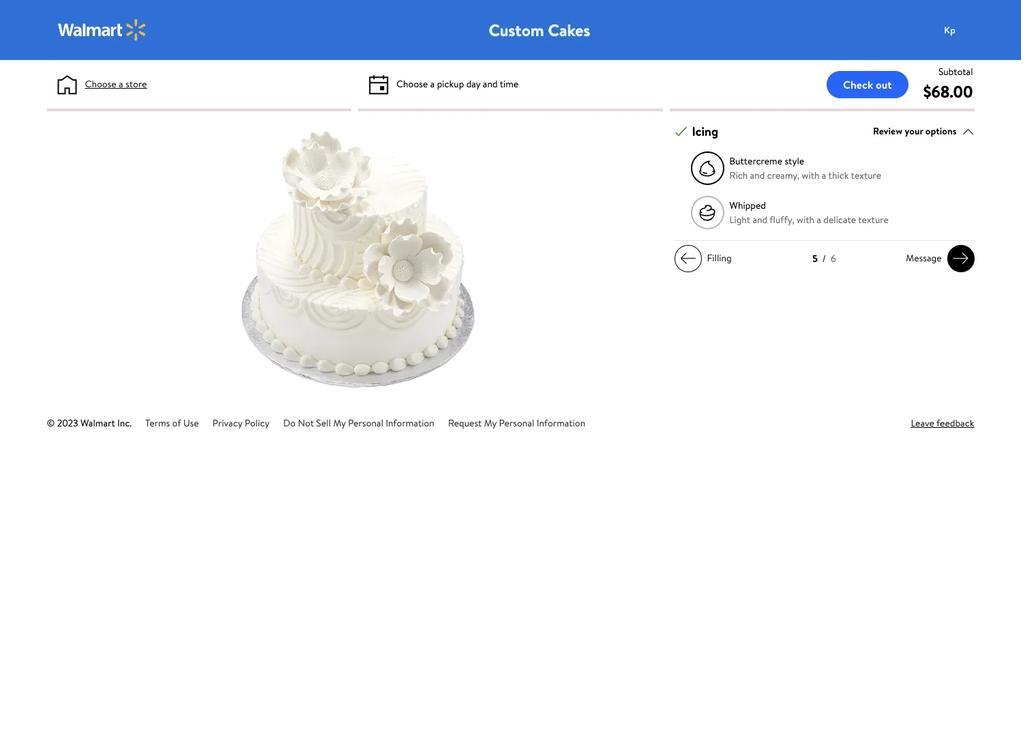 Task type: locate. For each thing, give the bounding box(es) containing it.
custom
[[489, 18, 544, 42]]

with right fluffy,
[[797, 213, 815, 226]]

use
[[183, 416, 199, 430]]

back to walmart.com image
[[58, 19, 146, 41]]

information
[[386, 416, 435, 430], [537, 416, 586, 430]]

and
[[483, 77, 498, 91], [750, 168, 765, 182], [753, 213, 768, 226]]

2 my from the left
[[484, 416, 497, 430]]

icon for continue arrow image left "filling"
[[680, 250, 696, 267]]

message
[[906, 251, 942, 265]]

leave feedback button
[[911, 416, 975, 431]]

icon for continue arrow image inside message link
[[953, 250, 969, 267]]

privacy
[[213, 416, 242, 430]]

© 2023 walmart inc.
[[47, 416, 132, 430]]

with
[[802, 168, 820, 182], [797, 213, 815, 226]]

texture right delicate at the top
[[859, 213, 889, 226]]

2 personal from the left
[[499, 416, 535, 430]]

filling
[[707, 251, 732, 265]]

personal right request
[[499, 416, 535, 430]]

subtotal
[[939, 65, 973, 78]]

texture inside whipped light and fluffy, with a delicate texture
[[859, 213, 889, 226]]

icon for continue arrow image right message
[[953, 250, 969, 267]]

1 personal from the left
[[348, 416, 384, 430]]

my right sell
[[333, 416, 346, 430]]

1 horizontal spatial information
[[537, 416, 586, 430]]

texture inside buttercreme style rich and creamy, with a thick texture
[[851, 168, 882, 182]]

check
[[843, 77, 874, 92]]

and down the buttercreme
[[750, 168, 765, 182]]

1 horizontal spatial choose
[[397, 77, 428, 91]]

1 horizontal spatial icon for continue arrow image
[[953, 250, 969, 267]]

choose left pickup
[[397, 77, 428, 91]]

inc.
[[117, 416, 132, 430]]

1 horizontal spatial personal
[[499, 416, 535, 430]]

review your options
[[873, 124, 957, 138]]

request my personal information
[[448, 416, 586, 430]]

style
[[785, 154, 805, 168]]

and down whipped
[[753, 213, 768, 226]]

choose for choose a store
[[85, 77, 116, 91]]

0 horizontal spatial icon for continue arrow image
[[680, 250, 696, 267]]

icon for continue arrow image
[[680, 250, 696, 267], [953, 250, 969, 267]]

with inside whipped light and fluffy, with a delicate texture
[[797, 213, 815, 226]]

0 vertical spatial texture
[[851, 168, 882, 182]]

up arrow image
[[963, 125, 975, 138]]

terms of use
[[145, 416, 199, 430]]

0 horizontal spatial personal
[[348, 416, 384, 430]]

leave
[[911, 416, 935, 430]]

feedback
[[937, 416, 975, 430]]

my
[[333, 416, 346, 430], [484, 416, 497, 430]]

do
[[283, 416, 296, 430]]

1 vertical spatial and
[[750, 168, 765, 182]]

policy
[[245, 416, 270, 430]]

1 choose from the left
[[85, 77, 116, 91]]

personal right sell
[[348, 416, 384, 430]]

texture
[[851, 168, 882, 182], [859, 213, 889, 226]]

icing
[[692, 123, 719, 140]]

whipped
[[730, 198, 766, 212]]

my right request
[[484, 416, 497, 430]]

buttercreme
[[730, 154, 783, 168]]

1 my from the left
[[333, 416, 346, 430]]

a left the thick at the top
[[822, 168, 827, 182]]

choose
[[85, 77, 116, 91], [397, 77, 428, 91]]

1 vertical spatial with
[[797, 213, 815, 226]]

and right day
[[483, 77, 498, 91]]

day
[[467, 77, 481, 91]]

0 horizontal spatial choose
[[85, 77, 116, 91]]

request my personal information link
[[448, 416, 586, 430]]

1 information from the left
[[386, 416, 435, 430]]

check out button
[[827, 71, 909, 98]]

0 horizontal spatial my
[[333, 416, 346, 430]]

a left delicate at the top
[[817, 213, 822, 226]]

2 vertical spatial and
[[753, 213, 768, 226]]

cakes
[[548, 18, 591, 42]]

rich
[[730, 168, 748, 182]]

0 vertical spatial with
[[802, 168, 820, 182]]

2 icon for continue arrow image from the left
[[953, 250, 969, 267]]

personal
[[348, 416, 384, 430], [499, 416, 535, 430]]

review
[[873, 124, 903, 138]]

choose a pickup day and time
[[397, 77, 519, 91]]

1 horizontal spatial my
[[484, 416, 497, 430]]

2 choose from the left
[[397, 77, 428, 91]]

ok image
[[675, 125, 688, 138]]

not
[[298, 416, 314, 430]]

review your options link
[[873, 122, 975, 141]]

1 vertical spatial texture
[[859, 213, 889, 226]]

texture right the thick at the top
[[851, 168, 882, 182]]

2023
[[57, 416, 78, 430]]

1 icon for continue arrow image from the left
[[680, 250, 696, 267]]

do not sell my personal information link
[[283, 416, 435, 430]]

a left store
[[119, 77, 123, 91]]

a
[[119, 77, 123, 91], [430, 77, 435, 91], [822, 168, 827, 182], [817, 213, 822, 226]]

choose left store
[[85, 77, 116, 91]]

0 horizontal spatial information
[[386, 416, 435, 430]]

with down style
[[802, 168, 820, 182]]

0 vertical spatial and
[[483, 77, 498, 91]]

privacy policy link
[[213, 416, 270, 430]]



Task type: describe. For each thing, give the bounding box(es) containing it.
store
[[126, 77, 147, 91]]

©
[[47, 416, 55, 430]]

choose a store link
[[85, 77, 147, 91]]

a inside whipped light and fluffy, with a delicate texture
[[817, 213, 822, 226]]

buttercreme style rich and creamy, with a thick texture
[[730, 154, 882, 182]]

and inside whipped light and fluffy, with a delicate texture
[[753, 213, 768, 226]]

leave feedback
[[911, 416, 975, 430]]

5
[[813, 252, 818, 265]]

2 information from the left
[[537, 416, 586, 430]]

filling link
[[675, 245, 737, 272]]

whipped light and fluffy, with a delicate texture
[[730, 198, 889, 226]]

walmart
[[80, 416, 115, 430]]

do not sell my personal information
[[283, 416, 435, 430]]

kp
[[945, 23, 956, 37]]

request
[[448, 416, 482, 430]]

custom cakes
[[489, 18, 591, 42]]

with inside buttercreme style rich and creamy, with a thick texture
[[802, 168, 820, 182]]

creamy,
[[768, 168, 800, 182]]

delicate
[[824, 213, 857, 226]]

light
[[730, 213, 751, 226]]

choose for choose a pickup day and time
[[397, 77, 428, 91]]

thick
[[829, 168, 849, 182]]

/
[[823, 252, 826, 265]]

sell
[[316, 416, 331, 430]]

time
[[500, 77, 519, 91]]

message link
[[901, 245, 975, 272]]

of
[[172, 416, 181, 430]]

terms
[[145, 416, 170, 430]]

a inside buttercreme style rich and creamy, with a thick texture
[[822, 168, 827, 182]]

your
[[905, 124, 924, 138]]

choose a store
[[85, 77, 147, 91]]

privacy policy
[[213, 416, 270, 430]]

$68.00
[[924, 80, 973, 103]]

fluffy,
[[770, 213, 795, 226]]

icon for continue arrow image inside filling link
[[680, 250, 696, 267]]

and inside buttercreme style rich and creamy, with a thick texture
[[750, 168, 765, 182]]

a left pickup
[[430, 77, 435, 91]]

out
[[876, 77, 892, 92]]

5 / 6
[[813, 252, 837, 265]]

options
[[926, 124, 957, 138]]

subtotal $68.00
[[924, 65, 973, 103]]

6
[[831, 252, 837, 265]]

kp button
[[937, 16, 991, 44]]

terms of use link
[[145, 416, 199, 430]]

pickup
[[437, 77, 464, 91]]

review your options element
[[873, 124, 957, 139]]

check out
[[843, 77, 892, 92]]



Task type: vqa. For each thing, say whether or not it's contained in the screenshot.
with
yes



